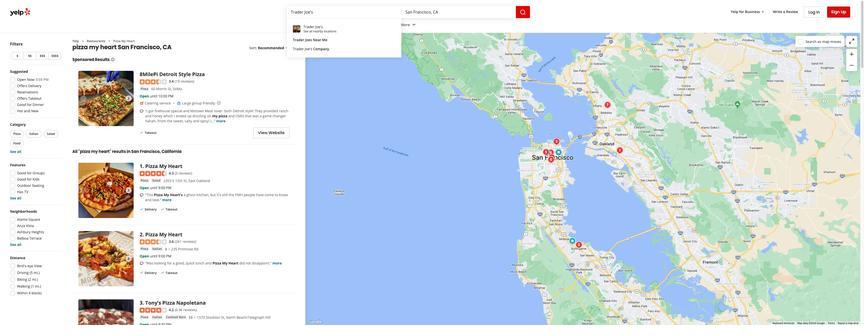 Task type: locate. For each thing, give the bounding box(es) containing it.
centro pizza image
[[568, 236, 578, 246]]

1 vertical spatial next image
[[126, 187, 132, 193]]

16 checkmark v2 image
[[140, 207, 144, 211], [140, 271, 144, 275]]

none field address, neighborhood, city, state or zip
[[402, 6, 516, 18]]

16 checkmark v2 image for first 16 speech v2 image from the bottom
[[140, 207, 144, 211]]

info icon image
[[217, 101, 221, 105], [217, 101, 221, 105]]

0 vertical spatial pizza my heart image
[[615, 145, 625, 155]]

pizza my heart image
[[615, 145, 625, 155], [574, 240, 584, 250]]

1 vertical spatial 16 checkmark v2 image
[[140, 271, 144, 275]]

16 speech v2 image down 4.3 star rating image
[[140, 193, 144, 197]]

group
[[847, 49, 858, 71], [9, 69, 62, 115], [9, 122, 62, 154], [9, 163, 62, 201], [9, 209, 62, 247]]

4 slideshow element from the top
[[78, 300, 134, 325]]

2 next image from the top
[[126, 324, 132, 325]]

1 vertical spatial pizza my heart image
[[574, 240, 584, 250]]

2 previous image from the top
[[80, 187, 86, 193]]

1 next image from the top
[[126, 96, 132, 102]]

16 speech v2 image
[[140, 262, 144, 266]]

None field
[[287, 6, 402, 18], [402, 6, 516, 18], [287, 6, 402, 18]]

1 previous image from the top
[[80, 96, 86, 102]]

24 chevron down v2 image
[[411, 22, 417, 28]]

2 slideshow element from the top
[[78, 163, 134, 218]]

  text field
[[287, 6, 402, 18]]

2 16 checkmark v2 image from the top
[[140, 271, 144, 275]]

next image for 3.4 star rating image
[[126, 96, 132, 102]]

slideshow element for 3.4 star rating image
[[78, 71, 134, 126]]

None search field
[[287, 6, 530, 18]]

next image
[[126, 256, 132, 262], [126, 324, 132, 325]]

2 vertical spatial previous image
[[80, 324, 86, 325]]

16 speech v2 image
[[140, 109, 144, 113], [140, 193, 144, 197]]

1 horizontal spatial 16 chevron right v2 image
[[107, 39, 111, 43]]

1 vertical spatial next image
[[126, 324, 132, 325]]

2 next image from the top
[[126, 187, 132, 193]]

1 vertical spatial previous image
[[80, 187, 86, 193]]

16 checkmark v2 image
[[140, 131, 144, 135], [161, 207, 165, 211], [161, 271, 165, 275]]

16 checkmark v2 image for the slideshow element corresponding to the 3.6 star rating image
[[161, 271, 165, 275]]

2 16 speech v2 image from the top
[[140, 193, 144, 197]]

16 checkmark v2 image for the slideshow element for 4.3 star rating image
[[161, 207, 165, 211]]

0 vertical spatial 16 speech v2 image
[[140, 109, 144, 113]]

golden boy pizza image
[[552, 137, 562, 147]]

0 vertical spatial 16 checkmark v2 image
[[140, 207, 144, 211]]

1 vertical spatial 16 speech v2 image
[[140, 193, 144, 197]]

16 info v2 image
[[111, 58, 115, 62]]

0 vertical spatial previous image
[[80, 96, 86, 102]]

1 16 checkmark v2 image from the top
[[140, 207, 144, 211]]

16 chevron right v2 image
[[81, 39, 85, 43], [107, 39, 111, 43]]

slideshow element
[[78, 71, 134, 126], [78, 163, 134, 218], [78, 231, 134, 286], [78, 300, 134, 325]]

16 info v2 image
[[292, 46, 296, 50]]

2 vertical spatial 16 checkmark v2 image
[[161, 271, 165, 275]]

slideshow element for the 3.6 star rating image
[[78, 231, 134, 286]]

zoom out image
[[849, 62, 855, 68]]

slideshow element for 4.3 star rating image
[[78, 163, 134, 218]]

il casaro pizzeria & mozzarella bar - north beach image
[[552, 138, 562, 148]]

0 vertical spatial next image
[[126, 96, 132, 102]]

0 vertical spatial next image
[[126, 256, 132, 262]]

3 slideshow element from the top
[[78, 231, 134, 286]]

0 horizontal spatial 16 chevron right v2 image
[[81, 39, 85, 43]]

1 vertical spatial 16 checkmark v2 image
[[161, 207, 165, 211]]

1 horizontal spatial pizza my heart image
[[615, 145, 625, 155]]

next image
[[126, 96, 132, 102], [126, 187, 132, 193]]

things to do, nail salons, plumbers text field
[[287, 6, 402, 18]]

previous image
[[80, 96, 86, 102], [80, 187, 86, 193], [80, 324, 86, 325]]

cheese board pizza image
[[603, 100, 613, 110]]

option group
[[9, 256, 62, 297]]

3 previous image from the top
[[80, 324, 86, 325]]

map region
[[259, 0, 864, 325]]

1 slideshow element from the top
[[78, 71, 134, 126]]

16 speech v2 image down 16 catering v2 image
[[140, 109, 144, 113]]



Task type: describe. For each thing, give the bounding box(es) containing it.
2 16 chevron right v2 image from the left
[[107, 39, 111, 43]]

16 large group friendly v2 image
[[177, 101, 181, 105]]

1 next image from the top
[[126, 256, 132, 262]]

address, neighborhood, city, state or zip text field
[[402, 6, 516, 18]]

little star pizza image
[[547, 152, 557, 162]]

8milepi detroit style pizza image
[[554, 147, 564, 157]]

0 horizontal spatial pizza my heart image
[[574, 240, 584, 250]]

previous image for the slideshow element for 4.3 star rating image
[[80, 187, 86, 193]]

16 checkmark v2 image for 16 speech v2 icon
[[140, 271, 144, 275]]

tony's pizza napoletana image
[[552, 137, 562, 147]]

16 catering v2 image
[[140, 101, 144, 105]]

3.4 star rating image
[[140, 79, 167, 84]]

16 chevron down v2 image
[[761, 10, 765, 14]]

0 vertical spatial 16 checkmark v2 image
[[140, 131, 144, 135]]

expand map image
[[849, 38, 855, 44]]

search image
[[520, 9, 526, 15]]

zoom in image
[[849, 51, 855, 57]]

3.6 star rating image
[[140, 240, 167, 245]]

patxi's pizza image
[[546, 148, 556, 158]]

4.2 star rating image
[[140, 308, 167, 313]]

google image
[[307, 319, 323, 325]]

little star pizza - divisadero image
[[541, 147, 551, 157]]

pizzeria delfina - mission image
[[546, 155, 556, 165]]

previous image for the slideshow element corresponding to 3.4 star rating image
[[80, 96, 86, 102]]

previous image for fourth the slideshow element from the top of the page
[[80, 324, 86, 325]]

4.3 star rating image
[[140, 171, 167, 176]]

previous image
[[80, 256, 86, 262]]

next image for 4.3 star rating image
[[126, 187, 132, 193]]

1 16 speech v2 image from the top
[[140, 109, 144, 113]]

24 chevron down v2 image
[[311, 22, 317, 28]]

1 16 chevron right v2 image from the left
[[81, 39, 85, 43]]

business categories element
[[286, 18, 851, 33]]



Task type: vqa. For each thing, say whether or not it's contained in the screenshot.
Now corresponding to Open
no



